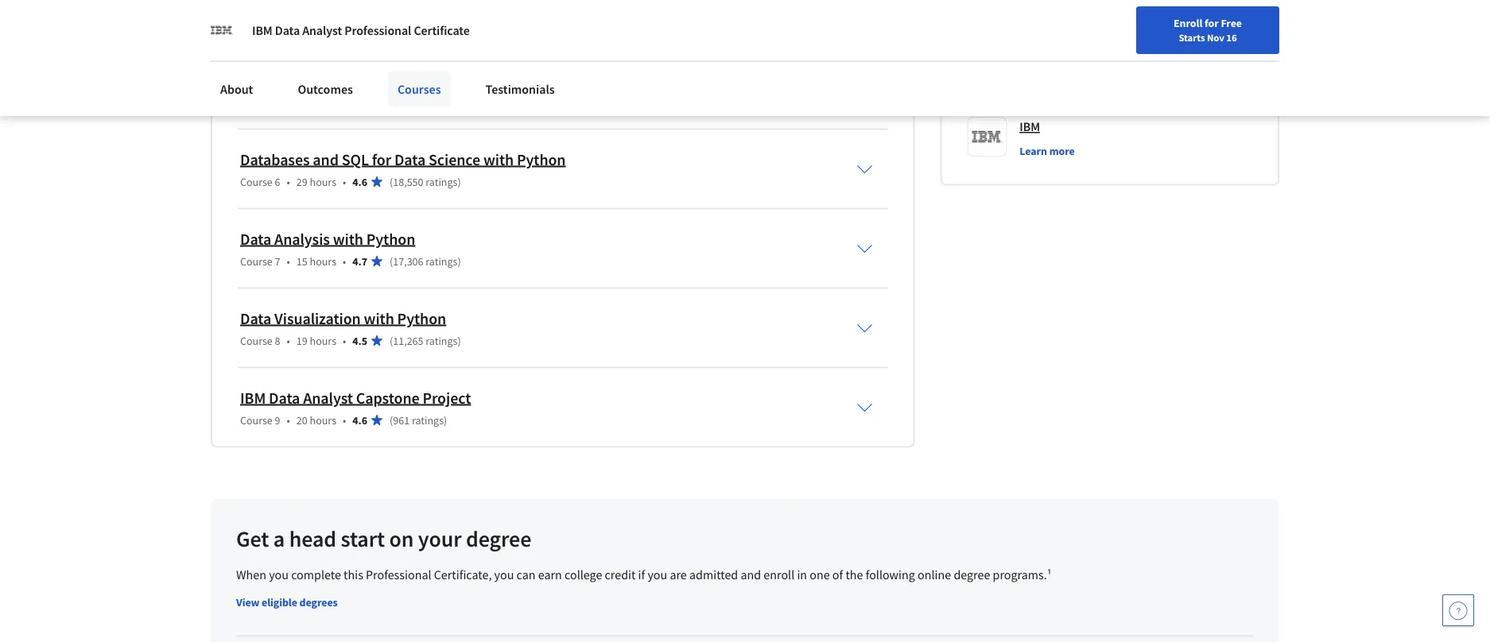 Task type: vqa. For each thing, say whether or not it's contained in the screenshot.
Playbook: corresponding to Essential Skills Playbook: Manufacturing and Automotive
no



Task type: describe. For each thing, give the bounding box(es) containing it.
course 7 • 15 hours •
[[240, 254, 346, 268]]

learn
[[1020, 144, 1047, 158]]

python project for data science
[[240, 70, 452, 90]]

1 course from the top
[[240, 15, 273, 30]]

hours right 25
[[310, 15, 336, 30]]

0 horizontal spatial for
[[344, 70, 363, 90]]

data visualization with python
[[240, 309, 446, 328]]

sql
[[342, 149, 369, 169]]

if
[[638, 567, 645, 583]]

33,855
[[393, 15, 424, 30]]

in
[[797, 567, 807, 583]]

when you complete this professional certificate, you can earn college credit if you are admitted and enroll in one of the following online degree programs.¹
[[236, 567, 1052, 583]]

961
[[393, 413, 410, 427]]

about link
[[211, 72, 263, 107]]

course for data visualization with python
[[240, 334, 273, 348]]

6
[[275, 175, 280, 189]]

with for data analysis with python
[[333, 229, 363, 249]]

python down testimonials
[[517, 149, 566, 169]]

nov
[[1207, 31, 1225, 44]]

0 horizontal spatial degree
[[466, 525, 532, 553]]

python up 17,306 on the top left of page
[[366, 229, 415, 249]]

learn more button
[[1020, 143, 1075, 159]]

analyst for capstone
[[303, 388, 353, 408]]

show notifications image
[[1276, 20, 1295, 39]]

( for analysis
[[390, 254, 393, 268]]

course 9 • 20 hours •
[[240, 413, 346, 427]]

get
[[236, 525, 269, 553]]

• left 19
[[287, 334, 290, 348]]

course 6 • 29 hours •
[[240, 175, 346, 189]]

get a head start on your degree
[[236, 525, 532, 553]]

career
[[1118, 18, 1149, 33]]

hours for data
[[310, 413, 336, 427]]

4
[[275, 15, 280, 30]]

find your new career link
[[1041, 16, 1157, 36]]

testimonials link
[[476, 72, 565, 107]]

course 4 • 25 hours •
[[240, 15, 346, 30]]

databases and sql for data science with python link
[[240, 149, 566, 169]]

1 horizontal spatial project
[[423, 388, 471, 408]]

view eligible degrees
[[236, 595, 338, 610]]

• down sql
[[343, 175, 346, 189]]

ibm for ibm
[[1020, 119, 1040, 135]]

11,265
[[393, 334, 424, 348]]

ratings for ibm data analyst capstone project
[[412, 413, 444, 427]]

are
[[670, 567, 687, 583]]

( left certificate at left
[[390, 15, 393, 30]]

hours for and
[[310, 175, 336, 189]]

outcomes link
[[288, 72, 363, 107]]

20
[[297, 413, 308, 427]]

find
[[1049, 18, 1070, 33]]

4.6 for sql
[[353, 175, 367, 189]]

hours for analysis
[[310, 254, 336, 268]]

head
[[289, 525, 336, 553]]

certificate
[[414, 22, 470, 38]]

7
[[275, 254, 280, 268]]

enroll
[[1174, 16, 1203, 30]]

0 vertical spatial professional
[[345, 22, 411, 38]]

courses link
[[388, 72, 451, 107]]

python project for data science link
[[240, 70, 452, 90]]

19
[[297, 334, 308, 348]]

find your new career
[[1049, 18, 1149, 33]]

) for data visualization with python
[[458, 334, 461, 348]]

data analysis with python
[[240, 229, 415, 249]]

degrees
[[300, 595, 338, 610]]

( 33,855 ratings )
[[390, 15, 461, 30]]

( 11,265 ratings )
[[390, 334, 461, 348]]

english button
[[1157, 0, 1253, 52]]

• down data visualization with python
[[343, 334, 346, 348]]

29
[[297, 175, 308, 189]]

this
[[344, 567, 363, 583]]

5
[[275, 95, 280, 109]]

on
[[389, 525, 414, 553]]

• right 25
[[343, 15, 346, 30]]

data up course 7 • 15 hours •
[[240, 229, 271, 249]]

0 vertical spatial science
[[400, 70, 452, 90]]

2 course from the top
[[240, 95, 273, 109]]

) for ibm data analyst capstone project
[[444, 413, 447, 427]]

college
[[565, 567, 602, 583]]

admitted
[[690, 567, 738, 583]]

for inside enroll for free starts nov 16
[[1205, 16, 1219, 30]]

0 vertical spatial with
[[483, 149, 514, 169]]

course 8 • 19 hours •
[[240, 334, 346, 348]]

programs.¹
[[993, 567, 1052, 583]]

new
[[1095, 18, 1116, 33]]

1 horizontal spatial your
[[1072, 18, 1093, 33]]

course 5
[[240, 95, 280, 109]]

complete
[[291, 567, 341, 583]]

starts
[[1179, 31, 1205, 44]]

( for visualization
[[390, 334, 393, 348]]

a
[[273, 525, 285, 553]]

( 961 ratings )
[[390, 413, 447, 427]]

0 vertical spatial 4.5
[[347, 95, 362, 109]]

25
[[297, 15, 308, 30]]

course for data analysis with python
[[240, 254, 273, 268]]

view eligible degrees button
[[236, 594, 338, 610]]

eligible
[[262, 595, 297, 610]]

1 vertical spatial 4.5
[[353, 334, 367, 348]]

( for and
[[390, 175, 393, 189]]

17,306
[[393, 254, 424, 268]]

• right 6
[[287, 175, 290, 189]]

outcomes
[[298, 81, 353, 97]]



Task type: locate. For each thing, give the bounding box(es) containing it.
2 horizontal spatial for
[[1205, 16, 1219, 30]]

course left 5
[[240, 95, 273, 109]]

english
[[1185, 18, 1224, 34]]

4.6 left "33,855"
[[353, 15, 367, 30]]

ibm up course 9 • 20 hours •
[[240, 388, 266, 408]]

project
[[292, 70, 341, 90], [423, 388, 471, 408]]

2 horizontal spatial you
[[648, 567, 667, 583]]

0 vertical spatial project
[[292, 70, 341, 90]]

1 vertical spatial analyst
[[303, 388, 353, 408]]

and left enroll
[[741, 567, 761, 583]]

3 you from the left
[[648, 567, 667, 583]]

course left 6
[[240, 175, 273, 189]]

with down testimonials
[[483, 149, 514, 169]]

science
[[400, 70, 452, 90], [429, 149, 480, 169]]

) right "courses"
[[447, 95, 450, 109]]

( left courses link
[[384, 95, 388, 109]]

analyst for professional
[[302, 22, 342, 38]]

1 vertical spatial degree
[[954, 567, 991, 583]]

15
[[297, 254, 308, 268]]

ratings right "33,855"
[[426, 15, 458, 30]]

start
[[341, 525, 385, 553]]

enroll
[[764, 567, 795, 583]]

• down ibm data analyst capstone project link
[[343, 413, 346, 427]]

1 horizontal spatial with
[[364, 309, 394, 328]]

ratings for databases and sql for data science with python
[[426, 175, 458, 189]]

8
[[297, 95, 302, 109], [275, 334, 280, 348]]

hours down python project for data science link on the top left of page
[[304, 95, 331, 109]]

) right "33,855"
[[458, 15, 461, 30]]

databases and sql for data science with python
[[240, 149, 566, 169]]

with up 4.7 at the left top of the page
[[333, 229, 363, 249]]

ibm left the 4
[[252, 22, 273, 38]]

•
[[287, 15, 290, 30], [343, 15, 346, 30], [337, 95, 341, 109], [287, 175, 290, 189], [343, 175, 346, 189], [287, 254, 290, 268], [343, 254, 346, 268], [287, 334, 290, 348], [343, 334, 346, 348], [287, 413, 290, 427], [343, 413, 346, 427]]

• right the 9
[[287, 413, 290, 427]]

• down python project for data science
[[337, 95, 341, 109]]

when
[[236, 567, 266, 583]]

free
[[1221, 16, 1242, 30]]

ratings right "18,550"
[[426, 175, 458, 189]]

data up "18,550"
[[394, 149, 426, 169]]

ibm data analyst capstone project
[[240, 388, 471, 408]]

6 course from the top
[[240, 413, 273, 427]]

learn more
[[1020, 144, 1075, 158]]

1 horizontal spatial you
[[494, 567, 514, 583]]

2 vertical spatial with
[[364, 309, 394, 328]]

2 you from the left
[[494, 567, 514, 583]]

with for data visualization with python
[[364, 309, 394, 328]]

your right on
[[418, 525, 462, 553]]

data right ibm icon
[[275, 22, 300, 38]]

2 horizontal spatial with
[[483, 149, 514, 169]]

you left the can
[[494, 567, 514, 583]]

about
[[220, 81, 253, 97]]

1 you from the left
[[269, 567, 289, 583]]

online
[[918, 567, 951, 583]]

data analysis with python link
[[240, 229, 415, 249]]

) right "18,550"
[[458, 175, 461, 189]]

your
[[1072, 18, 1093, 33], [418, 525, 462, 553]]

science up ( 3,684 ratings ) at the top left of page
[[400, 70, 452, 90]]

your right find
[[1072, 18, 1093, 33]]

1 vertical spatial for
[[344, 70, 363, 90]]

( down databases and sql for data science with python at left top
[[390, 175, 393, 189]]

more
[[1050, 144, 1075, 158]]

( 18,550 ratings )
[[390, 175, 461, 189]]

0 vertical spatial your
[[1072, 18, 1093, 33]]

16
[[1227, 31, 1237, 44]]

ibm for ibm data analyst capstone project
[[240, 388, 266, 408]]

course left the 9
[[240, 413, 273, 427]]

ibm image
[[211, 19, 233, 41]]

hours right '20'
[[310, 413, 336, 427]]

1 vertical spatial with
[[333, 229, 363, 249]]

databases
[[240, 149, 310, 169]]

course left '7'
[[240, 254, 273, 268]]

)
[[458, 15, 461, 30], [447, 95, 450, 109], [458, 175, 461, 189], [458, 254, 461, 268], [458, 334, 461, 348], [444, 413, 447, 427]]

hours right 15 at the top of the page
[[310, 254, 336, 268]]

1 4.6 from the top
[[353, 15, 367, 30]]

data up 3,684
[[366, 70, 397, 90]]

view
[[236, 595, 260, 610]]

data visualization with python link
[[240, 309, 446, 328]]

) for databases and sql for data science with python
[[458, 175, 461, 189]]

hours
[[310, 15, 336, 30], [304, 95, 331, 109], [310, 175, 336, 189], [310, 254, 336, 268], [310, 334, 336, 348], [310, 413, 336, 427]]

2 4.6 from the top
[[353, 175, 367, 189]]

enroll for free starts nov 16
[[1174, 16, 1242, 44]]

1 vertical spatial 8
[[275, 334, 280, 348]]

can
[[517, 567, 536, 583]]

python up course 5
[[240, 70, 289, 90]]

0 horizontal spatial 8
[[275, 334, 280, 348]]

1 horizontal spatial and
[[741, 567, 761, 583]]

help center image
[[1449, 601, 1468, 620]]

course
[[240, 15, 273, 30], [240, 95, 273, 109], [240, 175, 273, 189], [240, 254, 273, 268], [240, 334, 273, 348], [240, 413, 273, 427]]

with up 11,265
[[364, 309, 394, 328]]

4 course from the top
[[240, 254, 273, 268]]

3 4.6 from the top
[[353, 413, 367, 427]]

and left sql
[[313, 149, 339, 169]]

4.5 down python project for data science link on the top left of page
[[347, 95, 362, 109]]

course left the 4
[[240, 15, 273, 30]]

ratings right 11,265
[[426, 334, 458, 348]]

ratings for data analysis with python
[[426, 254, 458, 268]]

and
[[313, 149, 339, 169], [741, 567, 761, 583]]

ibm data analyst professional certificate
[[252, 22, 470, 38]]

professional down on
[[366, 567, 432, 583]]

courses
[[398, 81, 441, 97]]

1 vertical spatial science
[[429, 149, 480, 169]]

ibm
[[252, 22, 273, 38], [1020, 119, 1040, 135], [240, 388, 266, 408]]

( down capstone
[[390, 413, 393, 427]]

None search field
[[227, 10, 608, 42]]

2 vertical spatial ibm
[[240, 388, 266, 408]]

0 vertical spatial 4.6
[[353, 15, 367, 30]]

8 right 5
[[297, 95, 302, 109]]

ibm data analyst capstone project link
[[240, 388, 471, 408]]

one
[[810, 567, 830, 583]]

0 vertical spatial degree
[[466, 525, 532, 553]]

you right if in the left of the page
[[648, 567, 667, 583]]

science up ( 18,550 ratings )
[[429, 149, 480, 169]]

0 vertical spatial analyst
[[302, 22, 342, 38]]

ratings right 961
[[412, 413, 444, 427]]

8 left 19
[[275, 334, 280, 348]]

1 vertical spatial your
[[418, 525, 462, 553]]

1 vertical spatial 4.6
[[353, 175, 367, 189]]

4.6 for analyst
[[353, 413, 367, 427]]

) for data analysis with python
[[458, 254, 461, 268]]

0 horizontal spatial your
[[418, 525, 462, 553]]

credit
[[605, 567, 636, 583]]

1 horizontal spatial degree
[[954, 567, 991, 583]]

analyst right the 4
[[302, 22, 342, 38]]

project up ( 961 ratings )
[[423, 388, 471, 408]]

0 horizontal spatial you
[[269, 567, 289, 583]]

2 vertical spatial 4.6
[[353, 413, 367, 427]]

earn
[[538, 567, 562, 583]]

hours right 19
[[310, 334, 336, 348]]

2 vertical spatial for
[[372, 149, 391, 169]]

with
[[483, 149, 514, 169], [333, 229, 363, 249], [364, 309, 394, 328]]

for
[[1205, 16, 1219, 30], [344, 70, 363, 90], [372, 149, 391, 169]]

professional up python project for data science link on the top left of page
[[345, 22, 411, 38]]

course for ibm data analyst capstone project
[[240, 413, 273, 427]]

( 17,306 ratings )
[[390, 254, 461, 268]]

ibm up learn
[[1020, 119, 1040, 135]]

4.6 down ibm data analyst capstone project link
[[353, 413, 367, 427]]

analysis
[[274, 229, 330, 249]]

degree
[[466, 525, 532, 553], [954, 567, 991, 583]]

hours right 29 at left top
[[310, 175, 336, 189]]

1 vertical spatial ibm
[[1020, 119, 1040, 135]]

course left 19
[[240, 334, 273, 348]]

1 vertical spatial and
[[741, 567, 761, 583]]

0 horizontal spatial and
[[313, 149, 339, 169]]

ratings for data visualization with python
[[426, 334, 458, 348]]

analyst
[[302, 22, 342, 38], [303, 388, 353, 408]]

0 vertical spatial and
[[313, 149, 339, 169]]

4.6 down sql
[[353, 175, 367, 189]]

4.5 down data visualization with python
[[353, 334, 367, 348]]

0 vertical spatial 8
[[297, 95, 302, 109]]

4.6
[[353, 15, 367, 30], [353, 175, 367, 189], [353, 413, 367, 427]]

0 vertical spatial for
[[1205, 16, 1219, 30]]

(
[[390, 15, 393, 30], [384, 95, 388, 109], [390, 175, 393, 189], [390, 254, 393, 268], [390, 334, 393, 348], [390, 413, 393, 427]]

9
[[275, 413, 280, 427]]

hours for visualization
[[310, 334, 336, 348]]

testimonials
[[486, 81, 555, 97]]

( right 4.7 at the left top of the page
[[390, 254, 393, 268]]

( down data visualization with python link
[[390, 334, 393, 348]]

course for databases and sql for data science with python
[[240, 175, 273, 189]]

0 vertical spatial ibm
[[252, 22, 273, 38]]

0 horizontal spatial with
[[333, 229, 363, 249]]

4.7
[[353, 254, 367, 268]]

ibm for ibm data analyst professional certificate
[[252, 22, 273, 38]]

1 horizontal spatial 8
[[297, 95, 302, 109]]

3,684
[[388, 95, 412, 109]]

python up the "( 11,265 ratings )"
[[397, 309, 446, 328]]

certificate,
[[434, 567, 492, 583]]

ratings right 17,306 on the top left of page
[[426, 254, 458, 268]]

you up eligible on the bottom left
[[269, 567, 289, 583]]

4.5
[[347, 95, 362, 109], [353, 334, 367, 348]]

1 vertical spatial professional
[[366, 567, 432, 583]]

ratings right 3,684
[[415, 95, 447, 109]]

the
[[846, 567, 863, 583]]

ratings
[[426, 15, 458, 30], [415, 95, 447, 109], [426, 175, 458, 189], [426, 254, 458, 268], [426, 334, 458, 348], [412, 413, 444, 427]]

) right 11,265
[[458, 334, 461, 348]]

python
[[240, 70, 289, 90], [517, 149, 566, 169], [366, 229, 415, 249], [397, 309, 446, 328]]

• right '7'
[[287, 254, 290, 268]]

( for data
[[390, 413, 393, 427]]

1 horizontal spatial for
[[372, 149, 391, 169]]

( 3,684 ratings )
[[384, 95, 450, 109]]

degree right online
[[954, 567, 991, 583]]

data up course 8 • 19 hours •
[[240, 309, 271, 328]]

1 vertical spatial project
[[423, 388, 471, 408]]

analyst up '20'
[[303, 388, 353, 408]]

data up the 9
[[269, 388, 300, 408]]

) right 17,306 on the top left of page
[[458, 254, 461, 268]]

) right 961
[[444, 413, 447, 427]]

of
[[833, 567, 843, 583]]

visualization
[[274, 309, 361, 328]]

project up 8 hours •
[[292, 70, 341, 90]]

• left 4.7 at the left top of the page
[[343, 254, 346, 268]]

following
[[866, 567, 915, 583]]

18,550
[[393, 175, 424, 189]]

3 course from the top
[[240, 175, 273, 189]]

degree up the can
[[466, 525, 532, 553]]

0 horizontal spatial project
[[292, 70, 341, 90]]

• right the 4
[[287, 15, 290, 30]]

5 course from the top
[[240, 334, 273, 348]]

ibm link
[[1020, 117, 1040, 136]]

8 hours •
[[297, 95, 341, 109]]



